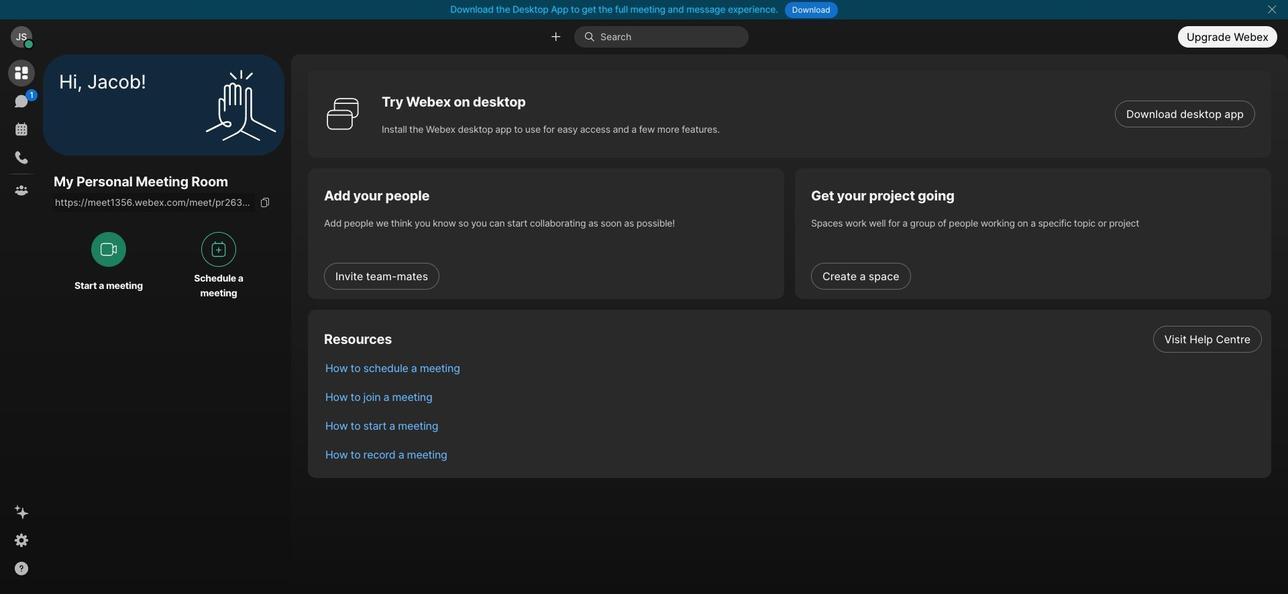 Task type: locate. For each thing, give the bounding box(es) containing it.
list item
[[315, 325, 1272, 354], [315, 354, 1272, 383], [315, 383, 1272, 411], [315, 411, 1272, 440], [315, 440, 1272, 469]]

4 list item from the top
[[315, 411, 1272, 440]]

1 list item from the top
[[315, 325, 1272, 354]]

None text field
[[54, 193, 255, 212]]

5 list item from the top
[[315, 440, 1272, 469]]

navigation
[[0, 54, 43, 595]]

2 list item from the top
[[315, 354, 1272, 383]]



Task type: vqa. For each thing, say whether or not it's contained in the screenshot.
text box
yes



Task type: describe. For each thing, give the bounding box(es) containing it.
webex tab list
[[8, 60, 38, 204]]

two hands high-fiving image
[[201, 65, 281, 145]]

cancel_16 image
[[1267, 4, 1278, 15]]

3 list item from the top
[[315, 383, 1272, 411]]



